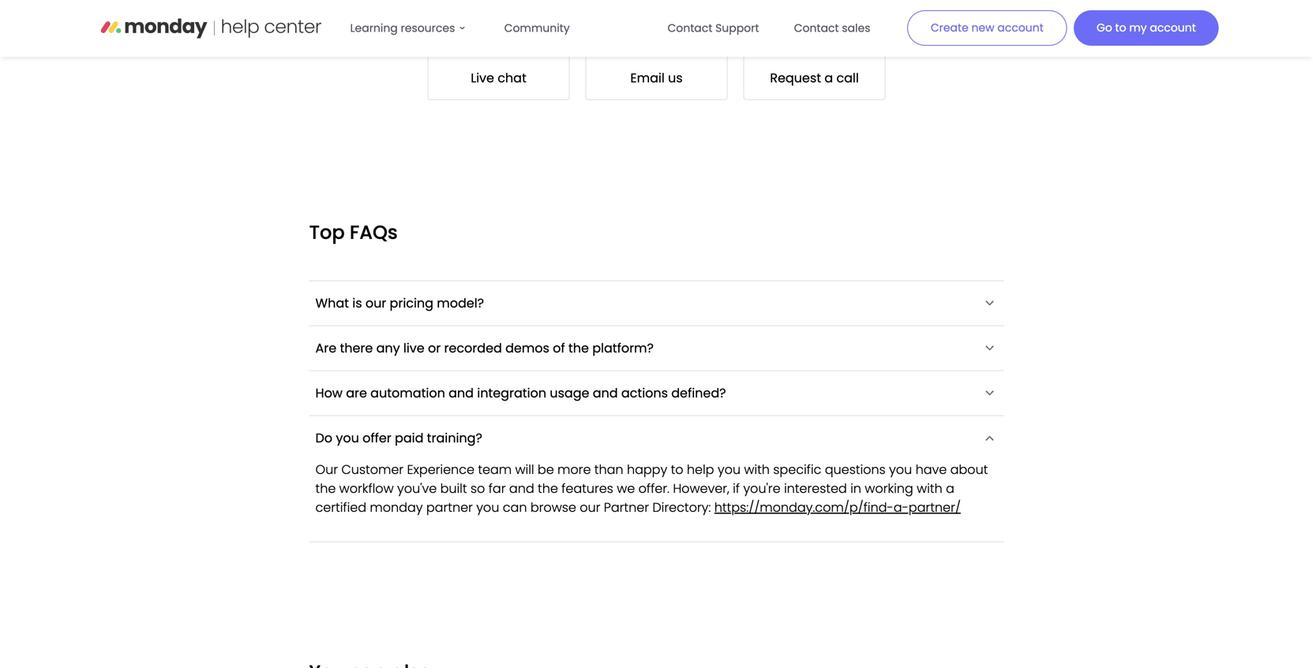 Task type: describe. For each thing, give the bounding box(es) containing it.
partner
[[604, 499, 649, 517]]

call
[[836, 69, 859, 87]]

a inside our customer experience team will be more than happy to help you with specific questions you have about the workflow you've built so far and the features we offer. however, if you're interested in working with a certified monday partner you can browse our partner directory:
[[946, 480, 954, 498]]

training?
[[427, 430, 482, 447]]

go to my account
[[1097, 20, 1196, 36]]

0 horizontal spatial the
[[315, 480, 336, 498]]

contact support
[[668, 21, 759, 36]]

offer.
[[638, 480, 669, 498]]

email
[[630, 69, 665, 87]]

than
[[594, 461, 623, 479]]

questions
[[825, 461, 886, 479]]

2 horizontal spatial and
[[593, 385, 618, 402]]

do you offer paid training?
[[315, 430, 482, 447]]

chat
[[498, 69, 526, 87]]

recorded
[[444, 340, 502, 357]]

about
[[950, 461, 988, 479]]

image image
[[627, 0, 686, 44]]

how are automation and integration usage and actions defined?
[[315, 385, 726, 402]]

experience
[[407, 461, 474, 479]]

if
[[733, 480, 740, 498]]

https://monday.com/p/find-
[[714, 499, 894, 517]]

in
[[850, 480, 861, 498]]

request
[[770, 69, 821, 87]]

new
[[971, 20, 994, 36]]

any
[[376, 340, 400, 357]]

us
[[668, 69, 683, 87]]

support
[[715, 21, 759, 36]]

specific
[[773, 461, 821, 479]]

create new account
[[931, 20, 1044, 36]]

you up if
[[718, 461, 741, 479]]

team
[[478, 461, 512, 479]]

automation
[[370, 385, 445, 402]]

contact for contact support
[[668, 21, 712, 36]]

features
[[561, 480, 613, 498]]

you right do
[[336, 430, 359, 447]]

pricing
[[390, 295, 433, 312]]

and inside our customer experience team will be more than happy to help you with specific questions you have about the workflow you've built so far and the features we offer. however, if you're interested in working with a certified monday partner you can browse our partner directory:
[[509, 480, 534, 498]]

create
[[931, 20, 969, 36]]

working
[[865, 480, 913, 498]]

of
[[553, 340, 565, 357]]

customer
[[341, 461, 404, 479]]

https://monday.com/p/find-a-partner/
[[714, 499, 961, 517]]

1 account from the left
[[997, 20, 1044, 36]]

community
[[504, 21, 570, 36]]

you down far
[[476, 499, 499, 517]]

contact sales link
[[785, 13, 880, 44]]

happy
[[627, 461, 667, 479]]

will
[[515, 461, 534, 479]]

1 horizontal spatial with
[[917, 480, 942, 498]]

browse
[[530, 499, 576, 517]]

live
[[471, 69, 494, 87]]

2 horizontal spatial the
[[568, 340, 589, 357]]

0 horizontal spatial a
[[825, 69, 833, 87]]

request a call
[[770, 69, 859, 87]]

0 vertical spatial to
[[1115, 20, 1126, 36]]

actions
[[621, 385, 668, 402]]

more
[[557, 461, 591, 479]]

arrow image for do you offer paid training?
[[982, 429, 998, 448]]

our customer experience team will be more than happy to help you with specific questions you have about the workflow you've built so far and the features we offer. however, if you're interested in working with a certified monday partner you can browse our partner directory:
[[315, 461, 988, 517]]

go to my account link
[[1074, 10, 1219, 46]]

are there any live or recorded demos of the platform?
[[315, 340, 654, 357]]

contact for contact sales
[[794, 21, 839, 36]]

there
[[340, 340, 373, 357]]

platform?
[[592, 340, 654, 357]]

what is our pricing model?
[[315, 295, 484, 312]]

can
[[503, 499, 527, 517]]

0 horizontal spatial with
[[744, 461, 770, 479]]

usage
[[550, 385, 589, 402]]

to inside our customer experience team will be more than happy to help you with specific questions you have about the workflow you've built so far and the features we offer. however, if you're interested in working with a certified monday partner you can browse our partner directory:
[[671, 461, 683, 479]]

directory:
[[652, 499, 711, 517]]



Task type: locate. For each thing, give the bounding box(es) containing it.
arrow image for what is our pricing model?
[[982, 294, 998, 313]]

workflow
[[339, 480, 394, 498]]

contact sales
[[794, 21, 870, 36]]

our inside our customer experience team will be more than happy to help you with specific questions you have about the workflow you've built so far and the features we offer. however, if you're interested in working with a certified monday partner you can browse our partner directory:
[[580, 499, 600, 517]]

email us
[[630, 69, 683, 87]]

arrow image
[[982, 294, 998, 313], [982, 429, 998, 448]]

0 vertical spatial arrow image
[[982, 339, 998, 358]]

0 vertical spatial with
[[744, 461, 770, 479]]

top faqs
[[309, 219, 398, 246]]

a left call
[[825, 69, 833, 87]]

far
[[489, 480, 506, 498]]

and
[[449, 385, 474, 402], [593, 385, 618, 402], [509, 480, 534, 498]]

2 arrow image from the top
[[982, 429, 998, 448]]

you
[[336, 430, 359, 447], [718, 461, 741, 479], [889, 461, 912, 479], [476, 499, 499, 517]]

a
[[825, 69, 833, 87], [946, 480, 954, 498]]

account
[[997, 20, 1044, 36], [1150, 20, 1196, 36]]

do
[[315, 430, 332, 447]]

2 arrow image from the top
[[982, 384, 998, 403]]

a-
[[894, 499, 909, 517]]

0 horizontal spatial account
[[997, 20, 1044, 36]]

or
[[428, 340, 441, 357]]

you're
[[743, 480, 781, 498]]

to
[[1115, 20, 1126, 36], [671, 461, 683, 479]]

have
[[916, 461, 947, 479]]

1 horizontal spatial to
[[1115, 20, 1126, 36]]

we
[[617, 480, 635, 498]]

1 vertical spatial arrow image
[[982, 384, 998, 403]]

with down have
[[917, 480, 942, 498]]

1 horizontal spatial a
[[946, 480, 954, 498]]

1 vertical spatial a
[[946, 480, 954, 498]]

1 contact from the left
[[668, 21, 712, 36]]

partner/
[[909, 499, 961, 517]]

1 vertical spatial to
[[671, 461, 683, 479]]

0 horizontal spatial and
[[449, 385, 474, 402]]

with up "you're" at the right of page
[[744, 461, 770, 479]]

faqs
[[350, 219, 398, 246]]

sales
[[842, 21, 870, 36]]

1 horizontal spatial and
[[509, 480, 534, 498]]

community link
[[495, 13, 579, 44]]

model?
[[437, 295, 484, 312]]

arrow image for are there any live or recorded demos of the platform?
[[982, 339, 998, 358]]

offer
[[362, 430, 391, 447]]

the down be
[[538, 480, 558, 498]]

contact left support on the top of the page
[[668, 21, 712, 36]]

0 vertical spatial arrow image
[[982, 294, 998, 313]]

1 horizontal spatial our
[[580, 499, 600, 517]]

to right go
[[1115, 20, 1126, 36]]

however,
[[673, 480, 729, 498]]

0 vertical spatial our
[[365, 295, 386, 312]]

live
[[403, 340, 425, 357]]

and right "usage"
[[593, 385, 618, 402]]

learning resources
[[350, 21, 455, 36]]

what
[[315, 295, 349, 312]]

built
[[440, 480, 467, 498]]

contact left sales
[[794, 21, 839, 36]]

1 horizontal spatial contact
[[794, 21, 839, 36]]

integration
[[477, 385, 546, 402]]

partner
[[426, 499, 473, 517]]

our down features
[[580, 499, 600, 517]]

monday
[[370, 499, 423, 517]]

a up partner/
[[946, 480, 954, 498]]

so
[[470, 480, 485, 498]]

2 contact from the left
[[794, 21, 839, 36]]

the down the our
[[315, 480, 336, 498]]

the
[[568, 340, 589, 357], [315, 480, 336, 498], [538, 480, 558, 498]]

1 horizontal spatial account
[[1150, 20, 1196, 36]]

arrow image for how are automation and integration usage and actions defined?
[[982, 384, 998, 403]]

resources
[[401, 21, 455, 36]]

and down 'will'
[[509, 480, 534, 498]]

our
[[365, 295, 386, 312], [580, 499, 600, 517]]

1 vertical spatial our
[[580, 499, 600, 517]]

0 horizontal spatial to
[[671, 461, 683, 479]]

demos
[[505, 340, 549, 357]]

learning
[[350, 21, 398, 36]]

you up working
[[889, 461, 912, 479]]

1 arrow image from the top
[[982, 294, 998, 313]]

2 account from the left
[[1150, 20, 1196, 36]]

1 vertical spatial with
[[917, 480, 942, 498]]

is
[[352, 295, 362, 312]]

paid
[[395, 430, 424, 447]]

are
[[315, 340, 336, 357]]

go
[[1097, 20, 1112, 36]]

and up training?
[[449, 385, 474, 402]]

the right of
[[568, 340, 589, 357]]

1 vertical spatial arrow image
[[982, 429, 998, 448]]

my
[[1129, 20, 1147, 36]]

create new account link
[[907, 10, 1067, 46]]

interested
[[784, 480, 847, 498]]

top
[[309, 219, 345, 246]]

account right my
[[1150, 20, 1196, 36]]

you've
[[397, 480, 437, 498]]

help
[[687, 461, 714, 479]]

learning resources link
[[341, 13, 479, 44]]

be
[[538, 461, 554, 479]]

our
[[315, 461, 338, 479]]

0 vertical spatial a
[[825, 69, 833, 87]]

are
[[346, 385, 367, 402]]

certified
[[315, 499, 366, 517]]

0 horizontal spatial our
[[365, 295, 386, 312]]

0 horizontal spatial contact
[[668, 21, 712, 36]]

1 arrow image from the top
[[982, 339, 998, 358]]

https://monday.com/p/find-a-partner/ link
[[714, 499, 961, 517]]

1 horizontal spatial the
[[538, 480, 558, 498]]

live chat
[[471, 69, 526, 87]]

how
[[315, 385, 343, 402]]

to left help
[[671, 461, 683, 479]]

defined?
[[671, 385, 726, 402]]

monday.com logo image
[[101, 12, 322, 44]]

our right is
[[365, 295, 386, 312]]

account right new
[[997, 20, 1044, 36]]

contact support link
[[658, 13, 769, 44]]

arrow image
[[982, 339, 998, 358], [982, 384, 998, 403]]



Task type: vqa. For each thing, say whether or not it's contained in the screenshot.
Industries link on the top of the page
no



